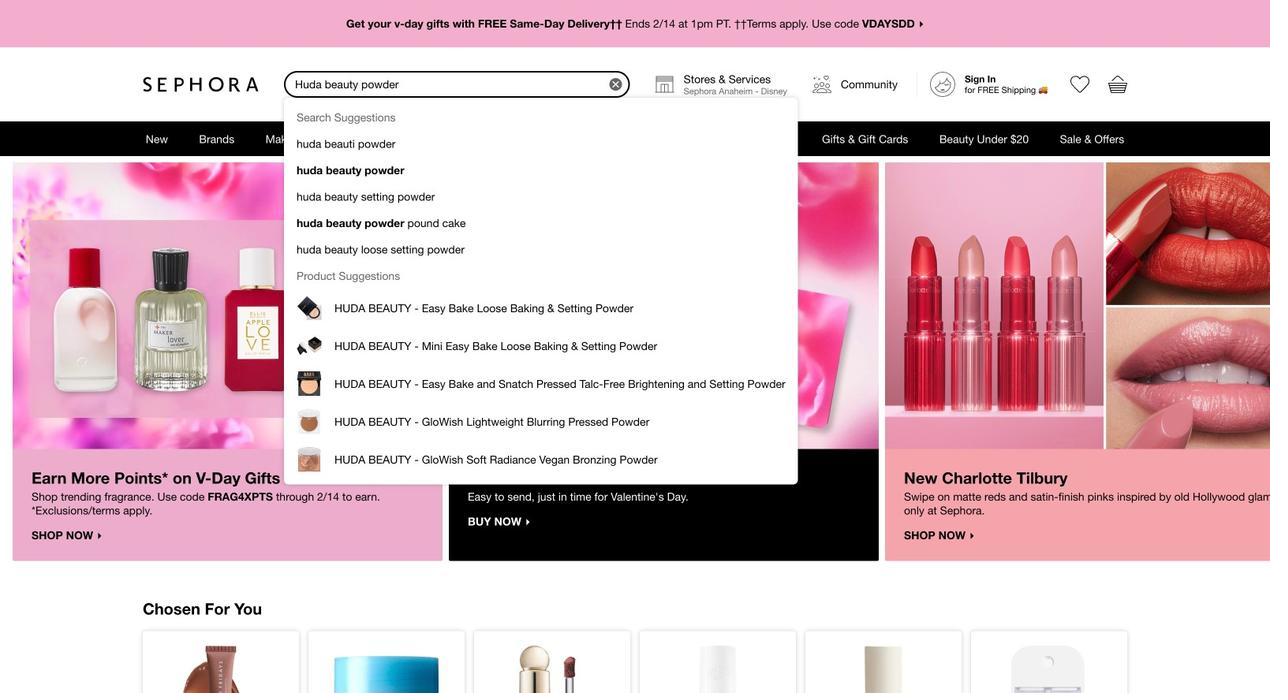 Task type: describe. For each thing, give the bounding box(es) containing it.
Search search field
[[286, 73, 609, 96]]

sol de janeiro - mini cheirosa 59 perfume mist image
[[652, 644, 783, 693]]

3 option from the top
[[284, 365, 798, 403]]

4 option from the top
[[284, 403, 798, 441]]

touchland - power mist hydrating hand sanitizer image
[[984, 644, 1115, 693]]

laneige - lip sleeping mask intense hydration with vitamin c image
[[321, 644, 452, 693]]

sephora homepage image
[[143, 77, 259, 92]]

summer fridays - dream lip oil for moisturizing sheer coverage image
[[818, 644, 949, 693]]

5 option from the top
[[284, 441, 798, 478]]



Task type: vqa. For each thing, say whether or not it's contained in the screenshot.
'Sign in to love SEPHORA COLLECTION - Best Skin Ever Liquid Foundation' ICON
no



Task type: locate. For each thing, give the bounding box(es) containing it.
clear search input text image
[[613, 81, 619, 88]]

option
[[284, 289, 798, 327], [284, 327, 798, 365], [284, 365, 798, 403], [284, 403, 798, 441], [284, 441, 798, 478]]

rare beauty by selena gomez - soft pinch liquid blush image
[[487, 644, 618, 693]]

list box
[[284, 98, 798, 485]]

None field
[[284, 71, 630, 98]]

None search field
[[284, 71, 798, 485]]

2 option from the top
[[284, 327, 798, 365]]

go to basket image
[[1108, 75, 1127, 94]]

summer fridays - lip butter balm for hydration & shine image
[[155, 644, 286, 693]]

1 option from the top
[[284, 289, 798, 327]]



